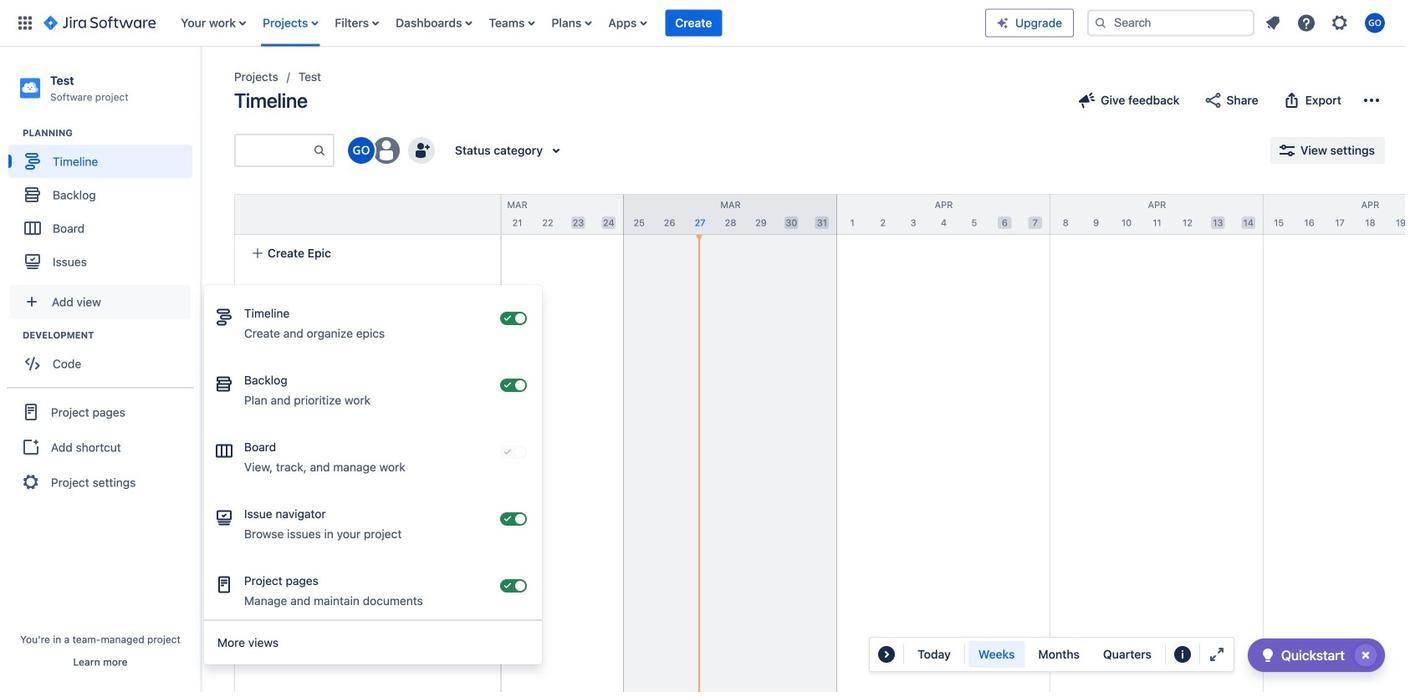Task type: locate. For each thing, give the bounding box(es) containing it.
6 column header from the left
[[1264, 195, 1405, 234]]

heading for development image
[[23, 329, 200, 342]]

export icon image
[[1282, 90, 1302, 110]]

1 column header from the left
[[197, 195, 411, 234]]

check image
[[1258, 646, 1278, 666]]

legend image
[[1173, 645, 1193, 665]]

add people image
[[412, 141, 432, 161]]

your profile and settings image
[[1365, 13, 1385, 33]]

appswitcher icon image
[[15, 13, 35, 33]]

Search field
[[1087, 10, 1255, 36]]

2 column header from the left
[[411, 195, 624, 234]]

list item
[[665, 0, 722, 46]]

sidebar element
[[0, 47, 201, 693]]

primary element
[[10, 0, 985, 46]]

list
[[173, 0, 985, 46], [1258, 8, 1395, 38]]

1 vertical spatial heading
[[23, 329, 200, 342]]

heading
[[23, 126, 200, 140], [23, 329, 200, 342]]

row
[[235, 195, 500, 235]]

4 column header from the left
[[837, 195, 1051, 234]]

1 heading from the top
[[23, 126, 200, 140]]

group
[[8, 126, 200, 284], [8, 329, 200, 386], [7, 387, 194, 506], [968, 642, 1162, 668]]

0 horizontal spatial list
[[173, 0, 985, 46]]

None search field
[[1087, 10, 1255, 36]]

enter full screen image
[[1207, 645, 1227, 665]]

0 vertical spatial heading
[[23, 126, 200, 140]]

help image
[[1297, 13, 1317, 33]]

2 heading from the top
[[23, 329, 200, 342]]

banner
[[0, 0, 1405, 47]]

jira software image
[[43, 13, 156, 33], [43, 13, 156, 33]]

column header
[[197, 195, 411, 234], [411, 195, 624, 234], [624, 195, 837, 234], [837, 195, 1051, 234], [1051, 195, 1264, 234], [1264, 195, 1405, 234]]

1 horizontal spatial list
[[1258, 8, 1395, 38]]

row group
[[234, 194, 500, 235]]

row group inside timeline grid
[[234, 194, 500, 235]]

planning image
[[3, 123, 23, 143]]



Task type: describe. For each thing, give the bounding box(es) containing it.
dismiss quickstart image
[[1353, 642, 1379, 669]]

timeline grid
[[197, 194, 1405, 693]]

row inside row group
[[235, 195, 500, 235]]

3 column header from the left
[[624, 195, 837, 234]]

heading for planning image at the top left
[[23, 126, 200, 140]]

settings image
[[1330, 13, 1350, 33]]

development image
[[3, 326, 23, 346]]

5 column header from the left
[[1051, 195, 1264, 234]]

notifications image
[[1263, 13, 1283, 33]]

sidebar navigation image
[[182, 67, 219, 100]]

Search timeline text field
[[236, 136, 313, 166]]

search image
[[1094, 16, 1108, 30]]



Task type: vqa. For each thing, say whether or not it's contained in the screenshot.
Close at the top of page
no



